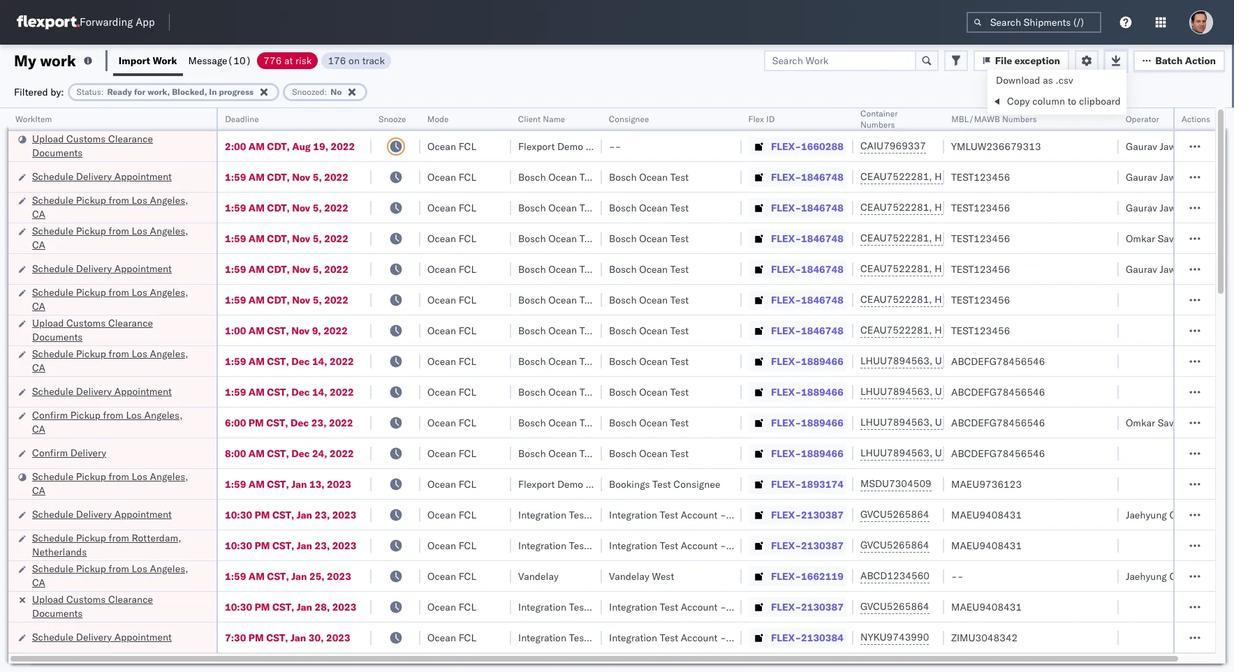Task type: locate. For each thing, give the bounding box(es) containing it.
3 appointment from the top
[[114, 385, 172, 398]]

1 vertical spatial flex-2130387
[[771, 540, 844, 552]]

2023 up '1:59 am cst, jan 25, 2023'
[[332, 540, 357, 552]]

0 vertical spatial documents
[[32, 146, 83, 159]]

1:59 am cst, dec 14, 2022 down the '1:00 am cst, nov 9, 2022'
[[225, 355, 354, 368]]

2 1:59 am cdt, nov 5, 2022 from the top
[[225, 202, 349, 214]]

4 flex- from the top
[[771, 232, 802, 245]]

file
[[996, 54, 1013, 67]]

1 confirm from the top
[[32, 409, 68, 422]]

gvcu5265864 down msdu7304509
[[861, 509, 930, 521]]

: left ready
[[101, 86, 104, 97]]

2 gvcu5265864 from the top
[[861, 539, 930, 552]]

3 schedule delivery appointment link from the top
[[32, 385, 172, 399]]

2 vertical spatial maeu9408431
[[952, 601, 1022, 614]]

4 flex-1889466 from the top
[[771, 448, 844, 460]]

23, up 24,
[[312, 417, 327, 429]]

1 lhuu7894563, uetu5238478 from the top
[[861, 355, 1004, 368]]

1 vertical spatial upload
[[32, 317, 64, 329]]

17 flex- from the top
[[771, 632, 802, 645]]

from
[[109, 194, 129, 206], [109, 225, 129, 237], [109, 286, 129, 299], [109, 348, 129, 360], [103, 409, 124, 422], [109, 471, 129, 483], [109, 532, 129, 545], [109, 563, 129, 575]]

uetu5238478 for schedule pickup from los angeles, ca
[[936, 355, 1004, 368]]

pm right 7:30
[[249, 632, 264, 645]]

1 vandelay from the left
[[519, 571, 559, 583]]

confirm for confirm delivery
[[32, 447, 68, 459]]

blocked,
[[172, 86, 207, 97]]

pickup
[[76, 194, 106, 206], [76, 225, 106, 237], [76, 286, 106, 299], [76, 348, 106, 360], [70, 409, 101, 422], [76, 471, 106, 483], [76, 532, 106, 545], [76, 563, 106, 575]]

list box
[[988, 70, 1127, 115]]

gvcu5265864 up nyku9743990
[[861, 601, 930, 614]]

1 vertical spatial flexport
[[519, 478, 555, 491]]

2130387 up 1662119
[[802, 540, 844, 552]]

4 ceau7522281, hlxu6269489, hlxu8034992 from the top
[[861, 263, 1078, 275]]

mbl/mawb numbers
[[952, 114, 1037, 124]]

abcdefg78456546
[[952, 355, 1046, 368], [952, 386, 1046, 399], [952, 417, 1046, 429], [952, 448, 1046, 460]]

12 schedule from the top
[[32, 631, 73, 644]]

4 lagerfeld from the top
[[750, 632, 791, 645]]

fcl for 10:30 pm cst, jan 23, 2023 schedule delivery appointment button
[[459, 509, 477, 522]]

9 fcl from the top
[[459, 386, 477, 399]]

confirm up confirm delivery
[[32, 409, 68, 422]]

2 documents from the top
[[32, 331, 83, 343]]

gaurav jawla for upload customs clearance documents
[[1126, 140, 1185, 153]]

ceau7522281, hlxu6269489, hlxu8034992 for 1:00 am cst, nov 9, 2022's upload customs clearance documents link
[[861, 324, 1078, 337]]

flex id
[[749, 114, 775, 124]]

test
[[580, 171, 598, 183], [671, 171, 689, 183], [580, 202, 598, 214], [671, 202, 689, 214], [580, 232, 598, 245], [671, 232, 689, 245], [580, 263, 598, 276], [671, 263, 689, 276], [580, 294, 598, 306], [671, 294, 689, 306], [580, 325, 598, 337], [671, 325, 689, 337], [580, 355, 598, 368], [671, 355, 689, 368], [580, 386, 598, 399], [671, 386, 689, 399], [580, 417, 598, 429], [671, 417, 689, 429], [580, 448, 598, 460], [671, 448, 689, 460], [653, 478, 671, 491], [660, 509, 679, 522], [1202, 509, 1220, 522], [660, 540, 679, 552], [660, 601, 679, 614], [660, 632, 679, 645]]

2 test123456 from the top
[[952, 202, 1011, 214]]

customs for 1:00 am cst, nov 9, 2022
[[66, 317, 106, 329]]

2 hlxu8034992 from the top
[[1009, 201, 1078, 214]]

savant
[[1158, 232, 1189, 245], [1158, 417, 1189, 429]]

flex-2130387 down flex-1893174
[[771, 509, 844, 522]]

upload
[[32, 132, 64, 145], [32, 317, 64, 329], [32, 594, 64, 606]]

3 lhuu7894563, from the top
[[861, 416, 933, 429]]

uetu5238478 for schedule delivery appointment
[[936, 386, 1004, 398]]

confirm inside 'button'
[[32, 447, 68, 459]]

1:59 am cst, dec 14, 2022 up 6:00 pm cst, dec 23, 2022 on the left of page
[[225, 386, 354, 399]]

6 ca from the top
[[32, 485, 45, 497]]

10:30 pm cst, jan 23, 2023 down 1:59 am cst, jan 13, 2023
[[225, 509, 357, 522]]

1 vertical spatial gvcu5265864
[[861, 539, 930, 552]]

0 vertical spatial flex-2130387
[[771, 509, 844, 522]]

upload customs clearance documents link for 1:00 am cst, nov 9, 2022
[[32, 316, 198, 344]]

6 1846748 from the top
[[802, 325, 844, 337]]

jawla for schedule pickup from los angeles, ca
[[1160, 202, 1185, 214]]

12 ocean fcl from the top
[[428, 478, 477, 491]]

13,
[[310, 478, 325, 491]]

confirm inside confirm pickup from los angeles, ca
[[32, 409, 68, 422]]

2 vertical spatial upload
[[32, 594, 64, 606]]

0 vertical spatial flexport
[[519, 140, 555, 153]]

confirm delivery
[[32, 447, 106, 459]]

3 schedule delivery appointment button from the top
[[32, 385, 172, 400]]

ca inside confirm pickup from los angeles, ca
[[32, 423, 45, 436]]

2 lhuu7894563, from the top
[[861, 386, 933, 398]]

17 fcl from the top
[[459, 632, 477, 645]]

forwarding
[[80, 16, 133, 29]]

0 vertical spatial 10:30 pm cst, jan 23, 2023
[[225, 509, 357, 522]]

1 vertical spatial 10:30
[[225, 540, 252, 552]]

1 vertical spatial documents
[[32, 331, 83, 343]]

resize handle column header for flex id
[[837, 108, 854, 673]]

1 horizontal spatial :
[[325, 86, 327, 97]]

2023 right 30,
[[326, 632, 351, 645]]

1 vertical spatial 10:30 pm cst, jan 23, 2023
[[225, 540, 357, 552]]

1 1:59 am cst, dec 14, 2022 from the top
[[225, 355, 354, 368]]

gvcu5265864 up abcd1234560
[[861, 539, 930, 552]]

flex-1889466
[[771, 355, 844, 368], [771, 386, 844, 399], [771, 417, 844, 429], [771, 448, 844, 460]]

upload customs clearance documents button
[[32, 132, 198, 161], [32, 316, 198, 346]]

jan left 30,
[[291, 632, 306, 645]]

confirm
[[32, 409, 68, 422], [32, 447, 68, 459]]

snoozed : no
[[292, 86, 342, 97]]

0 horizontal spatial :
[[101, 86, 104, 97]]

consignee
[[609, 114, 650, 124], [586, 140, 633, 153], [586, 478, 633, 491], [674, 478, 721, 491]]

dec for confirm pickup from los angeles, ca
[[291, 417, 309, 429]]

0 vertical spatial clearance
[[108, 132, 153, 145]]

fcl for upload customs clearance documents button for 1:00 am cst, nov 9, 2022
[[459, 325, 477, 337]]

schedule pickup from los angeles, ca for 2nd schedule pickup from los angeles, ca link from the top of the page
[[32, 225, 188, 251]]

pickup inside schedule pickup from rotterdam, netherlands
[[76, 532, 106, 545]]

demo left bookings
[[558, 478, 584, 491]]

maeu9408431 for schedule pickup from rotterdam, netherlands
[[952, 540, 1022, 552]]

ca for third schedule pickup from los angeles, ca link from the bottom of the page
[[32, 362, 45, 374]]

action
[[1186, 54, 1217, 67]]

filtered by:
[[14, 86, 64, 98]]

2 ca from the top
[[32, 239, 45, 251]]

dec up 8:00 am cst, dec 24, 2022
[[291, 417, 309, 429]]

1846748
[[802, 171, 844, 183], [802, 202, 844, 214], [802, 232, 844, 245], [802, 263, 844, 276], [802, 294, 844, 306], [802, 325, 844, 337]]

cst,
[[267, 325, 289, 337], [267, 355, 289, 368], [267, 386, 289, 399], [266, 417, 288, 429], [267, 448, 289, 460], [267, 478, 289, 491], [272, 509, 294, 522], [272, 540, 294, 552], [267, 571, 289, 583], [272, 601, 294, 614], [266, 632, 288, 645]]

776 at risk
[[264, 54, 312, 67]]

1846748 for 1st "schedule pickup from los angeles, ca" button from the top of the page
[[802, 202, 844, 214]]

1 vertical spatial upload customs clearance documents button
[[32, 316, 198, 346]]

cdt, for third schedule pickup from los angeles, ca link from the top
[[267, 294, 290, 306]]

upload customs clearance documents button for 2:00 am cdt, aug 19, 2022
[[32, 132, 198, 161]]

client name button
[[512, 111, 588, 125]]

los inside confirm pickup from los angeles, ca
[[126, 409, 142, 422]]

copy
[[1008, 95, 1030, 108]]

-- down consignee button
[[609, 140, 621, 153]]

dec up 6:00 pm cst, dec 23, 2022 on the left of page
[[292, 386, 310, 399]]

14, down 9, on the left of page
[[312, 355, 327, 368]]

0 vertical spatial confirm
[[32, 409, 68, 422]]

flex-2130384
[[771, 632, 844, 645]]

2 schedule delivery appointment button from the top
[[32, 262, 172, 277]]

pm right 6:00
[[249, 417, 264, 429]]

2 flexport demo consignee from the top
[[519, 478, 633, 491]]

0 vertical spatial customs
[[66, 132, 106, 145]]

ocean fcl for confirm pickup from los angeles, ca button
[[428, 417, 477, 429]]

pm up '1:59 am cst, jan 25, 2023'
[[255, 540, 270, 552]]

zimu3048342
[[952, 632, 1018, 645]]

0 vertical spatial savant
[[1158, 232, 1189, 245]]

3 ca from the top
[[32, 300, 45, 313]]

ca
[[32, 208, 45, 220], [32, 239, 45, 251], [32, 300, 45, 313], [32, 362, 45, 374], [32, 423, 45, 436], [32, 485, 45, 497], [32, 577, 45, 589]]

0 vertical spatial 1:59 am cst, dec 14, 2022
[[225, 355, 354, 368]]

2 vertical spatial flex-2130387
[[771, 601, 844, 614]]

demo
[[558, 140, 584, 153], [558, 478, 584, 491]]

numbers inside 'button'
[[1003, 114, 1037, 124]]

5 1:59 from the top
[[225, 294, 246, 306]]

flex-1662119
[[771, 571, 844, 583]]

from inside confirm pickup from los angeles, ca
[[103, 409, 124, 422]]

24,
[[312, 448, 327, 460]]

ceau7522281, for 1:00 am cst, nov 9, 2022's upload customs clearance documents link
[[861, 324, 933, 337]]

2 demo from the top
[[558, 478, 584, 491]]

ori
[[1223, 509, 1235, 522]]

6 hlxu6269489, from the top
[[935, 324, 1007, 337]]

2023 right 13,
[[327, 478, 351, 491]]

1 resize handle column header from the left
[[200, 108, 217, 673]]

from for schedule pickup from rotterdam, netherlands link on the bottom left of page
[[109, 532, 129, 545]]

flex- for second "schedule pickup from los angeles, ca" button from the bottom
[[771, 478, 802, 491]]

resize handle column header
[[200, 108, 217, 673], [355, 108, 372, 673], [404, 108, 421, 673], [495, 108, 512, 673], [586, 108, 602, 673], [725, 108, 742, 673], [837, 108, 854, 673], [928, 108, 945, 673], [1103, 108, 1119, 673], [1194, 108, 1210, 673], [1199, 108, 1216, 673]]

5 schedule pickup from los angeles, ca from the top
[[32, 471, 188, 497]]

6 ceau7522281, from the top
[[861, 324, 933, 337]]

3 ceau7522281, from the top
[[861, 232, 933, 245]]

pm down 1:59 am cst, jan 13, 2023
[[255, 509, 270, 522]]

dec down the '1:00 am cst, nov 9, 2022'
[[292, 355, 310, 368]]

2:00
[[225, 140, 246, 153]]

3 1889466 from the top
[[802, 417, 844, 429]]

schedule delivery appointment for 1:59 am cst, dec 14, 2022
[[32, 385, 172, 398]]

lagerfeld left 2130384
[[750, 632, 791, 645]]

angeles, for third schedule pickup from los angeles, ca link from the top
[[150, 286, 188, 299]]

clearance for 1:00 am cst, nov 9, 2022
[[108, 317, 153, 329]]

dec for schedule delivery appointment
[[292, 386, 310, 399]]

download
[[996, 74, 1041, 87]]

1:59 for second "schedule pickup from los angeles, ca" button from the bottom
[[225, 478, 246, 491]]

1 vertical spatial --
[[952, 571, 964, 583]]

2023 for 6th schedule pickup from los angeles, ca link
[[327, 571, 351, 583]]

appointment for 7:30 pm cst, jan 30, 2023
[[114, 631, 172, 644]]

7 resize handle column header from the left
[[837, 108, 854, 673]]

flex- for 1:59 am cst, dec 14, 2022 schedule delivery appointment button
[[771, 386, 802, 399]]

savant for ceau7522281, hlxu6269489, hlxu8034992
[[1158, 232, 1189, 245]]

: left no
[[325, 86, 327, 97]]

ymluw236679313
[[952, 140, 1042, 153]]

flex-2130387 button
[[749, 506, 847, 525], [749, 506, 847, 525], [749, 536, 847, 556], [749, 536, 847, 556], [749, 598, 847, 617], [749, 598, 847, 617]]

1 2130387 from the top
[[802, 509, 844, 522]]

2 vertical spatial upload customs clearance documents link
[[32, 593, 198, 621]]

integration for schedule delivery appointment button related to 7:30 pm cst, jan 30, 2023
[[609, 632, 658, 645]]

flex- for schedule pickup from rotterdam, netherlands button
[[771, 540, 802, 552]]

3 lagerfeld from the top
[[750, 601, 791, 614]]

10:30 up 7:30
[[225, 601, 252, 614]]

jan
[[292, 478, 307, 491], [297, 509, 312, 522], [297, 540, 312, 552], [292, 571, 307, 583], [297, 601, 312, 614], [291, 632, 306, 645]]

0 vertical spatial omkar savant
[[1126, 232, 1189, 245]]

3 gaurav jawla from the top
[[1126, 202, 1185, 214]]

10:30 down 1:59 am cst, jan 13, 2023
[[225, 509, 252, 522]]

flex-1889466 button
[[749, 352, 847, 371], [749, 352, 847, 371], [749, 383, 847, 402], [749, 383, 847, 402], [749, 413, 847, 433], [749, 413, 847, 433], [749, 444, 847, 464], [749, 444, 847, 464]]

ceau7522281, for 6th schedule pickup from los angeles, ca link from the bottom
[[861, 201, 933, 214]]

0 vertical spatial omkar
[[1126, 232, 1156, 245]]

8 1:59 from the top
[[225, 478, 246, 491]]

0 horizontal spatial --
[[609, 140, 621, 153]]

4 schedule delivery appointment from the top
[[32, 508, 172, 521]]

dec left 24,
[[292, 448, 310, 460]]

jan left 13,
[[292, 478, 307, 491]]

lagerfeld down flex-1893174
[[750, 509, 791, 522]]

schedule pickup from los angeles, ca button
[[32, 193, 198, 223], [32, 224, 198, 253], [32, 285, 198, 315], [32, 347, 198, 376], [32, 470, 198, 499], [32, 562, 198, 592]]

2 upload customs clearance documents button from the top
[[32, 316, 198, 346]]

2 upload customs clearance documents from the top
[[32, 317, 153, 343]]

upload customs clearance documents link for 2:00 am cdt, aug 19, 2022
[[32, 132, 198, 160]]

14, up 6:00 pm cst, dec 23, 2022 on the left of page
[[312, 386, 327, 399]]

3 jawla from the top
[[1160, 202, 1185, 214]]

2 vertical spatial gvcu5265864
[[861, 601, 930, 614]]

lagerfeld up flex-2130384
[[750, 601, 791, 614]]

demo for bookings
[[558, 478, 584, 491]]

23, up 25,
[[315, 540, 330, 552]]

3 test123456 from the top
[[952, 232, 1011, 245]]

15 fcl from the top
[[459, 571, 477, 583]]

1 vertical spatial customs
[[66, 317, 106, 329]]

2 abcdefg78456546 from the top
[[952, 386, 1046, 399]]

ca for 2nd schedule pickup from los angeles, ca link from the top of the page
[[32, 239, 45, 251]]

1846748 for schedule delivery appointment button corresponding to 1:59 am cdt, nov 5, 2022
[[802, 263, 844, 276]]

documents
[[32, 146, 83, 159], [32, 331, 83, 343], [32, 608, 83, 620]]

.csv
[[1056, 74, 1074, 87]]

pm up 7:30 pm cst, jan 30, 2023
[[255, 601, 270, 614]]

1 horizontal spatial vandelay
[[609, 571, 650, 583]]

0 vertical spatial 10:30
[[225, 509, 252, 522]]

3 schedule delivery appointment from the top
[[32, 385, 172, 398]]

4 lhuu7894563, uetu5238478 from the top
[[861, 447, 1004, 460]]

2 vertical spatial clearance
[[108, 594, 153, 606]]

ocean
[[428, 140, 456, 153], [428, 171, 456, 183], [549, 171, 577, 183], [640, 171, 668, 183], [428, 202, 456, 214], [549, 202, 577, 214], [640, 202, 668, 214], [428, 232, 456, 245], [549, 232, 577, 245], [640, 232, 668, 245], [428, 263, 456, 276], [549, 263, 577, 276], [640, 263, 668, 276], [428, 294, 456, 306], [549, 294, 577, 306], [640, 294, 668, 306], [428, 325, 456, 337], [549, 325, 577, 337], [640, 325, 668, 337], [428, 355, 456, 368], [549, 355, 577, 368], [640, 355, 668, 368], [428, 386, 456, 399], [549, 386, 577, 399], [640, 386, 668, 399], [428, 417, 456, 429], [549, 417, 577, 429], [640, 417, 668, 429], [428, 448, 456, 460], [549, 448, 577, 460], [640, 448, 668, 460], [428, 478, 456, 491], [428, 509, 456, 522], [428, 540, 456, 552], [428, 571, 456, 583], [428, 601, 456, 614], [428, 632, 456, 645]]

client
[[519, 114, 541, 124]]

bosch
[[519, 171, 546, 183], [609, 171, 637, 183], [519, 202, 546, 214], [609, 202, 637, 214], [519, 232, 546, 245], [609, 232, 637, 245], [519, 263, 546, 276], [609, 263, 637, 276], [519, 294, 546, 306], [609, 294, 637, 306], [519, 325, 546, 337], [609, 325, 637, 337], [519, 355, 546, 368], [609, 355, 637, 368], [519, 386, 546, 399], [609, 386, 637, 399], [519, 417, 546, 429], [609, 417, 637, 429], [519, 448, 546, 460], [609, 448, 637, 460]]

0 vertical spatial upload customs clearance documents button
[[32, 132, 198, 161]]

numbers down copy at the top right
[[1003, 114, 1037, 124]]

jawla for upload customs clearance documents
[[1160, 140, 1185, 153]]

2 appointment from the top
[[114, 262, 172, 275]]

8 fcl from the top
[[459, 355, 477, 368]]

1 vertical spatial 14,
[[312, 386, 327, 399]]

2 schedule delivery appointment from the top
[[32, 262, 172, 275]]

container numbers
[[861, 108, 898, 130]]

delivery for 10:30 pm cst, jan 23, 2023
[[76, 508, 112, 521]]

flex
[[749, 114, 765, 124]]

0 vertical spatial upload
[[32, 132, 64, 145]]

fcl for confirm pickup from los angeles, ca button
[[459, 417, 477, 429]]

1 vertical spatial clearance
[[108, 317, 153, 329]]

numbers down the container
[[861, 119, 895, 130]]

gvcu5265864 for schedule delivery appointment
[[861, 509, 930, 521]]

flex-1846748 for third schedule pickup from los angeles, ca link from the top
[[771, 294, 844, 306]]

cdt, for 6th schedule pickup from los angeles, ca link from the bottom
[[267, 202, 290, 214]]

flex-1846748
[[771, 171, 844, 183], [771, 202, 844, 214], [771, 232, 844, 245], [771, 263, 844, 276], [771, 294, 844, 306], [771, 325, 844, 337]]

0 vertical spatial demo
[[558, 140, 584, 153]]

on
[[349, 54, 360, 67]]

1 omkar savant from the top
[[1126, 232, 1189, 245]]

hlxu6269489, for 2nd schedule pickup from los angeles, ca link from the top of the page
[[935, 232, 1007, 245]]

fcl for 1:59 am cst, dec 14, 2022 schedule delivery appointment button
[[459, 386, 477, 399]]

batch action
[[1156, 54, 1217, 67]]

forwarding app link
[[17, 15, 155, 29]]

2 vertical spatial 2130387
[[802, 601, 844, 614]]

1 abcdefg78456546 from the top
[[952, 355, 1046, 368]]

1846748 for third "schedule pickup from los angeles, ca" button from the top
[[802, 294, 844, 306]]

0 vertical spatial upload customs clearance documents
[[32, 132, 153, 159]]

schedule
[[32, 170, 73, 183], [32, 194, 73, 206], [32, 225, 73, 237], [32, 262, 73, 275], [32, 286, 73, 299], [32, 348, 73, 360], [32, 385, 73, 398], [32, 471, 73, 483], [32, 508, 73, 521], [32, 532, 73, 545], [32, 563, 73, 575], [32, 631, 73, 644]]

cdt, for upload customs clearance documents link associated with 2:00 am cdt, aug 19, 2022
[[267, 140, 290, 153]]

1 vertical spatial flexport demo consignee
[[519, 478, 633, 491]]

1 vertical spatial confirm
[[32, 447, 68, 459]]

integration for 10:30 pm cst, jan 23, 2023 schedule delivery appointment button
[[609, 509, 658, 522]]

uetu5238478
[[936, 355, 1004, 368], [936, 386, 1004, 398], [936, 416, 1004, 429], [936, 447, 1004, 460]]

1 vertical spatial demo
[[558, 478, 584, 491]]

gvcu5265864 for schedule pickup from rotterdam, netherlands
[[861, 539, 930, 552]]

2022
[[331, 140, 355, 153], [324, 171, 349, 183], [324, 202, 349, 214], [324, 232, 349, 245], [324, 263, 349, 276], [324, 294, 349, 306], [324, 325, 348, 337], [330, 355, 354, 368], [330, 386, 354, 399], [329, 417, 353, 429], [330, 448, 354, 460]]

resize handle column header for deadline
[[355, 108, 372, 673]]

8 flex- from the top
[[771, 355, 802, 368]]

from for third schedule pickup from los angeles, ca link from the bottom of the page
[[109, 348, 129, 360]]

confirm down confirm pickup from los angeles, ca
[[32, 447, 68, 459]]

numbers inside container numbers
[[861, 119, 895, 130]]

bookings test consignee
[[609, 478, 721, 491]]

lagerfeld up flex-1662119
[[750, 540, 791, 552]]

lhuu7894563, for schedule delivery appointment
[[861, 386, 933, 398]]

0 vertical spatial upload customs clearance documents link
[[32, 132, 198, 160]]

fcl for third "schedule pickup from los angeles, ca" button from the top
[[459, 294, 477, 306]]

jan left 25,
[[292, 571, 307, 583]]

-
[[609, 140, 615, 153], [615, 140, 621, 153], [721, 509, 727, 522], [1193, 509, 1199, 522], [721, 540, 727, 552], [952, 571, 958, 583], [958, 571, 964, 583], [721, 601, 727, 614], [721, 632, 727, 645]]

angeles,
[[150, 194, 188, 206], [150, 225, 188, 237], [150, 286, 188, 299], [150, 348, 188, 360], [144, 409, 183, 422], [150, 471, 188, 483], [150, 563, 188, 575]]

flex- for first "schedule pickup from los angeles, ca" button from the bottom
[[771, 571, 802, 583]]

lhuu7894563, uetu5238478
[[861, 355, 1004, 368], [861, 386, 1004, 398], [861, 416, 1004, 429], [861, 447, 1004, 460]]

flexport demo consignee for bookings
[[519, 478, 633, 491]]

1 vertical spatial maeu9408431
[[952, 540, 1022, 552]]

1 vertical spatial omkar savant
[[1126, 417, 1189, 429]]

1846748 for upload customs clearance documents button for 1:00 am cst, nov 9, 2022
[[802, 325, 844, 337]]

2 vertical spatial documents
[[32, 608, 83, 620]]

cst, left 9, on the left of page
[[267, 325, 289, 337]]

gaurav jawla
[[1126, 140, 1185, 153], [1126, 171, 1185, 183], [1126, 202, 1185, 214], [1126, 263, 1185, 276]]

0 horizontal spatial numbers
[[861, 119, 895, 130]]

10:30 for schedule delivery appointment
[[225, 509, 252, 522]]

2 2130387 from the top
[[802, 540, 844, 552]]

omkar for ceau7522281, hlxu6269489, hlxu8034992
[[1126, 232, 1156, 245]]

from for 6th schedule pickup from los angeles, ca link
[[109, 563, 129, 575]]

flex id button
[[742, 111, 840, 125]]

cst, up 10:30 pm cst, jan 28, 2023 at the bottom of page
[[267, 571, 289, 583]]

2023
[[327, 478, 351, 491], [332, 509, 357, 522], [332, 540, 357, 552], [327, 571, 351, 583], [332, 601, 357, 614], [326, 632, 351, 645]]

demo down name
[[558, 140, 584, 153]]

2023 down 1:59 am cst, jan 13, 2023
[[332, 509, 357, 522]]

23, down 13,
[[315, 509, 330, 522]]

2 customs from the top
[[66, 317, 106, 329]]

1:59 am cst, dec 14, 2022
[[225, 355, 354, 368], [225, 386, 354, 399]]

2 vertical spatial 23,
[[315, 540, 330, 552]]

vandelay for vandelay west
[[609, 571, 650, 583]]

3 resize handle column header from the left
[[404, 108, 421, 673]]

schedule delivery appointment for 7:30 pm cst, jan 30, 2023
[[32, 631, 172, 644]]

my work
[[14, 51, 76, 70]]

6 resize handle column header from the left
[[725, 108, 742, 673]]

cst, up 6:00 pm cst, dec 23, 2022 on the left of page
[[267, 386, 289, 399]]

8:00
[[225, 448, 246, 460]]

flex- for schedule delivery appointment button related to 7:30 pm cst, jan 30, 2023
[[771, 632, 802, 645]]

2 vertical spatial 10:30
[[225, 601, 252, 614]]

2023 right 25,
[[327, 571, 351, 583]]

10:30 up '1:59 am cst, jan 25, 2023'
[[225, 540, 252, 552]]

hlxu8034992 for 6th schedule pickup from los angeles, ca link from the bottom
[[1009, 201, 1078, 214]]

clearance
[[108, 132, 153, 145], [108, 317, 153, 329], [108, 594, 153, 606]]

angeles, for confirm pickup from los angeles, ca link
[[144, 409, 183, 422]]

vandelay for vandelay
[[519, 571, 559, 583]]

from inside schedule pickup from rotterdam, netherlands
[[109, 532, 129, 545]]

jawla
[[1160, 140, 1185, 153], [1160, 171, 1185, 183], [1160, 202, 1185, 214], [1160, 263, 1185, 276]]

1889466
[[802, 355, 844, 368], [802, 386, 844, 399], [802, 417, 844, 429], [802, 448, 844, 460]]

6 cdt, from the top
[[267, 294, 290, 306]]

angeles, inside confirm pickup from los angeles, ca
[[144, 409, 183, 422]]

5,
[[313, 171, 322, 183], [313, 202, 322, 214], [313, 232, 322, 245], [313, 263, 322, 276], [313, 294, 322, 306]]

10:30 pm cst, jan 23, 2023 up '1:59 am cst, jan 25, 2023'
[[225, 540, 357, 552]]

15 flex- from the top
[[771, 571, 802, 583]]

0 horizontal spatial vandelay
[[519, 571, 559, 583]]

2 14, from the top
[[312, 386, 327, 399]]

2 hlxu6269489, from the top
[[935, 201, 1007, 214]]

776
[[264, 54, 282, 67]]

1 vertical spatial 2130387
[[802, 540, 844, 552]]

0 vertical spatial gvcu5265864
[[861, 509, 930, 521]]

cst, up 1:59 am cst, jan 13, 2023
[[267, 448, 289, 460]]

0 vertical spatial 23,
[[312, 417, 327, 429]]

2 integration from the top
[[609, 540, 658, 552]]

3 2130387 from the top
[[802, 601, 844, 614]]

4 fcl from the top
[[459, 232, 477, 245]]

fcl for second "schedule pickup from los angeles, ca" button from the bottom
[[459, 478, 477, 491]]

flex-2130387 up flex-2130384
[[771, 601, 844, 614]]

hlxu8034992
[[1009, 171, 1078, 183], [1009, 201, 1078, 214], [1009, 232, 1078, 245], [1009, 263, 1078, 275], [1009, 293, 1078, 306], [1009, 324, 1078, 337]]

0 vertical spatial flexport demo consignee
[[519, 140, 633, 153]]

angeles, for 5th schedule pickup from los angeles, ca link from the top
[[150, 471, 188, 483]]

1893174
[[802, 478, 844, 491]]

lhuu7894563, uetu5238478 for confirm pickup from los angeles, ca
[[861, 416, 1004, 429]]

2 integration test account - karl lagerfeld from the top
[[609, 540, 791, 552]]

mbl/mawb
[[952, 114, 1000, 124]]

test123456
[[952, 171, 1011, 183], [952, 202, 1011, 214], [952, 232, 1011, 245], [952, 263, 1011, 276], [952, 294, 1011, 306], [952, 325, 1011, 337]]

0 vertical spatial maeu9408431
[[952, 509, 1022, 522]]

work
[[40, 51, 76, 70]]

1 flex-2130387 from the top
[[771, 509, 844, 522]]

integration test account - karl lagerfeld
[[609, 509, 791, 522], [609, 540, 791, 552], [609, 601, 791, 614], [609, 632, 791, 645]]

aug
[[292, 140, 311, 153]]

0 vertical spatial 2130387
[[802, 509, 844, 522]]

-- right abcd1234560
[[952, 571, 964, 583]]

flex-2130387 up flex-1662119
[[771, 540, 844, 552]]

cst, up 8:00 am cst, dec 24, 2022
[[266, 417, 288, 429]]

4 uetu5238478 from the top
[[936, 447, 1004, 460]]

2130387 down 1662119
[[802, 601, 844, 614]]

12 flex- from the top
[[771, 478, 802, 491]]

1 vertical spatial upload customs clearance documents
[[32, 317, 153, 343]]

1 vertical spatial savant
[[1158, 417, 1189, 429]]

from for confirm pickup from los angeles, ca link
[[103, 409, 124, 422]]

from for 5th schedule pickup from los angeles, ca link from the top
[[109, 471, 129, 483]]

schedule delivery appointment link for 7:30 pm cst, jan 30, 2023
[[32, 631, 172, 645]]

flexport for --
[[519, 140, 555, 153]]

1 upload from the top
[[32, 132, 64, 145]]

1 vertical spatial omkar
[[1126, 417, 1156, 429]]

2 5, from the top
[[313, 202, 322, 214]]

1 vertical spatial upload customs clearance documents link
[[32, 316, 198, 344]]

appointment
[[114, 170, 172, 183], [114, 262, 172, 275], [114, 385, 172, 398], [114, 508, 172, 521], [114, 631, 172, 644]]

5, for third schedule pickup from los angeles, ca link from the top
[[313, 294, 322, 306]]

4 ocean fcl from the top
[[428, 232, 477, 245]]

2130387 down 1893174
[[802, 509, 844, 522]]

10 fcl from the top
[[459, 417, 477, 429]]

1 horizontal spatial numbers
[[1003, 114, 1037, 124]]

2023 right 28,
[[332, 601, 357, 614]]

ca for 6th schedule pickup from los angeles, ca link
[[32, 577, 45, 589]]

1 vertical spatial 1:59 am cst, dec 14, 2022
[[225, 386, 354, 399]]

flexport
[[519, 140, 555, 153], [519, 478, 555, 491]]

ocean fcl for third "schedule pickup from los angeles, ca" button from the top
[[428, 294, 477, 306]]

2023 for schedule pickup from rotterdam, netherlands link on the bottom left of page
[[332, 540, 357, 552]]

0 vertical spatial 14,
[[312, 355, 327, 368]]

4 appointment from the top
[[114, 508, 172, 521]]

import work button
[[113, 45, 183, 76]]

flex- for confirm pickup from los angeles, ca button
[[771, 417, 802, 429]]

2 vertical spatial upload customs clearance documents
[[32, 594, 153, 620]]

karl
[[729, 509, 747, 522], [729, 540, 747, 552], [729, 601, 747, 614], [729, 632, 747, 645]]

2 vertical spatial customs
[[66, 594, 106, 606]]



Task type: vqa. For each thing, say whether or not it's contained in the screenshot.
3rd "Schedule Pickup from Los Angeles, CA" LINK
yes



Task type: describe. For each thing, give the bounding box(es) containing it.
confirm pickup from los angeles, ca link
[[32, 408, 198, 436]]

1 integration test account - karl lagerfeld from the top
[[609, 509, 791, 522]]

workitem
[[15, 114, 52, 124]]

3 integration test account - karl lagerfeld from the top
[[609, 601, 791, 614]]

2 flex- from the top
[[771, 171, 802, 183]]

demo for -
[[558, 140, 584, 153]]

4 flex-1846748 from the top
[[771, 263, 844, 276]]

jawla for schedule delivery appointment
[[1160, 263, 1185, 276]]

4 1:59 am cdt, nov 5, 2022 from the top
[[225, 263, 349, 276]]

app
[[136, 16, 155, 29]]

list box containing download as .csv
[[988, 70, 1127, 115]]

test123456 for 6th schedule pickup from los angeles, ca link from the bottom
[[952, 202, 1011, 214]]

6:00
[[225, 417, 246, 429]]

fcl for 1st "schedule pickup from los angeles, ca" button from the top of the page
[[459, 202, 477, 214]]

1 5, from the top
[[313, 171, 322, 183]]

id
[[767, 114, 775, 124]]

1 ceau7522281, from the top
[[861, 171, 933, 183]]

pm for 10:30 pm cst, jan 23, 2023's schedule delivery appointment 'link'
[[255, 509, 270, 522]]

schedule pickup from rotterdam, netherlands button
[[32, 531, 198, 561]]

maeu9736123
[[952, 478, 1022, 491]]

1 test123456 from the top
[[952, 171, 1011, 183]]

no
[[331, 86, 342, 97]]

6 schedule from the top
[[32, 348, 73, 360]]

message
[[188, 54, 227, 67]]

ocean fcl for 1:59 am cst, dec 14, 2022 schedule delivery appointment button
[[428, 386, 477, 399]]

gaurav jawla for schedule delivery appointment
[[1126, 263, 1185, 276]]

3 account from the top
[[681, 601, 718, 614]]

batch
[[1156, 54, 1183, 67]]

16 flex- from the top
[[771, 601, 802, 614]]

flexport. image
[[17, 15, 80, 29]]

3 schedule pickup from los angeles, ca link from the top
[[32, 285, 198, 313]]

in
[[209, 86, 217, 97]]

2 schedule from the top
[[32, 194, 73, 206]]

cst, down 1:59 am cst, jan 13, 2023
[[272, 509, 294, 522]]

3 customs from the top
[[66, 594, 106, 606]]

nyku9743990
[[861, 632, 930, 644]]

16 fcl from the top
[[459, 601, 477, 614]]

2 gaurav jawla from the top
[[1126, 171, 1185, 183]]

2130384
[[802, 632, 844, 645]]

4 ceau7522281, from the top
[[861, 263, 933, 275]]

schedule delivery appointment button for 1:59 am cdt, nov 5, 2022
[[32, 262, 172, 277]]

schedule pickup from los angeles, ca for third schedule pickup from los angeles, ca link from the bottom of the page
[[32, 348, 188, 374]]

1 1:59 am cdt, nov 5, 2022 from the top
[[225, 171, 349, 183]]

filtered
[[14, 86, 48, 98]]

column
[[1033, 95, 1066, 108]]

schedule delivery appointment link for 10:30 pm cst, jan 23, 2023
[[32, 508, 172, 522]]

1:00
[[225, 325, 246, 337]]

1 1:59 from the top
[[225, 171, 246, 183]]

jan down 13,
[[297, 509, 312, 522]]

copy column to clipboard
[[1008, 95, 1121, 108]]

11 schedule from the top
[[32, 563, 73, 575]]

test123456 for third schedule pickup from los angeles, ca link from the top
[[952, 294, 1011, 306]]

ocean fcl for schedule delivery appointment button related to 7:30 pm cst, jan 30, 2023
[[428, 632, 477, 645]]

2 account from the top
[[681, 540, 718, 552]]

1889466 for schedule pickup from los angeles, ca
[[802, 355, 844, 368]]

1:59 for third "schedule pickup from los angeles, ca" button from the bottom
[[225, 355, 246, 368]]

flex- for schedule delivery appointment button corresponding to 1:59 am cdt, nov 5, 2022
[[771, 263, 802, 276]]

hlxu6269489, for 6th schedule pickup from los angeles, ca link from the bottom
[[935, 201, 1007, 214]]

3 gvcu5265864 from the top
[[861, 601, 930, 614]]

1:00 am cst, nov 9, 2022
[[225, 325, 348, 337]]

14, for schedule delivery appointment
[[312, 386, 327, 399]]

numbers for mbl/mawb numbers
[[1003, 114, 1037, 124]]

deadline button
[[218, 111, 358, 125]]

ready
[[107, 86, 132, 97]]

import work
[[119, 54, 177, 67]]

jan left 28,
[[297, 601, 312, 614]]

1 flex- from the top
[[771, 140, 802, 153]]

pm for schedule pickup from rotterdam, netherlands link on the bottom left of page
[[255, 540, 270, 552]]

from for third schedule pickup from los angeles, ca link from the top
[[109, 286, 129, 299]]

schedule pickup from los angeles, ca for 6th schedule pickup from los angeles, ca link
[[32, 563, 188, 589]]

by:
[[51, 86, 64, 98]]

pickup inside confirm pickup from los angeles, ca
[[70, 409, 101, 422]]

4 schedule pickup from los angeles, ca link from the top
[[32, 347, 198, 375]]

1 hlxu6269489, from the top
[[935, 171, 1007, 183]]

cst, down 10:30 pm cst, jan 28, 2023 at the bottom of page
[[266, 632, 288, 645]]

4 5, from the top
[[313, 263, 322, 276]]

1662119
[[802, 571, 844, 583]]

: for status
[[101, 86, 104, 97]]

16 ocean fcl from the top
[[428, 601, 477, 614]]

clipboard
[[1080, 95, 1121, 108]]

flex-2130387 for schedule delivery appointment
[[771, 509, 844, 522]]

7 ocean fcl from the top
[[428, 325, 477, 337]]

28,
[[315, 601, 330, 614]]

7 1:59 from the top
[[225, 386, 246, 399]]

3 upload from the top
[[32, 594, 64, 606]]

container numbers button
[[854, 106, 931, 131]]

7 am from the top
[[249, 325, 265, 337]]

schedule pickup from los angeles, ca for 5th schedule pickup from los angeles, ca link from the top
[[32, 471, 188, 497]]

confirm pickup from los angeles, ca button
[[32, 408, 198, 438]]

bookings
[[609, 478, 650, 491]]

flex-1893174
[[771, 478, 844, 491]]

1 schedule pickup from los angeles, ca link from the top
[[32, 193, 198, 221]]

upload customs clearance documents for 2:00 am cdt, aug 19, 2022
[[32, 132, 153, 159]]

ceau7522281, for 2nd schedule pickup from los angeles, ca link from the top of the page
[[861, 232, 933, 245]]

8:00 am cst, dec 24, 2022
[[225, 448, 354, 460]]

flex- for 1st "schedule pickup from los angeles, ca" button from the top of the page
[[771, 202, 802, 214]]

5 schedule from the top
[[32, 286, 73, 299]]

documents for 1:00
[[32, 331, 83, 343]]

2 gaurav from the top
[[1126, 171, 1158, 183]]

2 schedule pickup from los angeles, ca link from the top
[[32, 224, 198, 252]]

10:30 pm cst, jan 28, 2023
[[225, 601, 357, 614]]

omkar savant for lhuu7894563, uetu5238478
[[1126, 417, 1189, 429]]

4 abcdefg78456546 from the top
[[952, 448, 1046, 460]]

message (10)
[[188, 54, 252, 67]]

consignee inside button
[[609, 114, 650, 124]]

as
[[1043, 74, 1054, 87]]

9 schedule from the top
[[32, 508, 73, 521]]

14, for schedule pickup from los angeles, ca
[[312, 355, 327, 368]]

flex-1889466 for confirm pickup from los angeles, ca
[[771, 417, 844, 429]]

(10)
[[227, 54, 252, 67]]

nov for 1:00 am cst, nov 9, 2022's upload customs clearance documents link
[[292, 325, 310, 337]]

container
[[861, 108, 898, 119]]

4 schedule pickup from los angeles, ca button from the top
[[32, 347, 198, 376]]

cst, up 7:30 pm cst, jan 30, 2023
[[272, 601, 294, 614]]

flexport for bookings test consignee
[[519, 478, 555, 491]]

5 1:59 am cdt, nov 5, 2022 from the top
[[225, 294, 349, 306]]

forwarding app
[[80, 16, 155, 29]]

clearance for 2:00 am cdt, aug 19, 2022
[[108, 132, 153, 145]]

jaehyung
[[1126, 509, 1168, 522]]

ocean fcl for second "schedule pickup from los angeles, ca" button from the top
[[428, 232, 477, 245]]

delivery inside 'button'
[[70, 447, 106, 459]]

11 am from the top
[[249, 478, 265, 491]]

operator
[[1126, 114, 1160, 124]]

at
[[284, 54, 293, 67]]

5, for 2nd schedule pickup from los angeles, ca link from the top of the page
[[313, 232, 322, 245]]

ceau7522281, hlxu6269489, hlxu8034992 for 6th schedule pickup from los angeles, ca link from the bottom
[[861, 201, 1078, 214]]

to
[[1068, 95, 1077, 108]]

2 ocean fcl from the top
[[428, 171, 477, 183]]

176 on track
[[328, 54, 385, 67]]

client name
[[519, 114, 566, 124]]

cst, down the '1:00 am cst, nov 9, 2022'
[[267, 355, 289, 368]]

mode
[[428, 114, 449, 124]]

delivery for 7:30 pm cst, jan 30, 2023
[[76, 631, 112, 644]]

6 am from the top
[[249, 294, 265, 306]]

fcl for schedule delivery appointment button related to 7:30 pm cst, jan 30, 2023
[[459, 632, 477, 645]]

import
[[119, 54, 150, 67]]

savant for lhuu7894563, uetu5238478
[[1158, 417, 1189, 429]]

1 appointment from the top
[[114, 170, 172, 183]]

5 schedule pickup from los angeles, ca button from the top
[[32, 470, 198, 499]]

ceau7522281, hlxu6269489, hlxu8034992 for 2nd schedule pickup from los angeles, ca link from the top of the page
[[861, 232, 1078, 245]]

hlxu8034992 for 2nd schedule pickup from los angeles, ca link from the top of the page
[[1009, 232, 1078, 245]]

5 schedule pickup from los angeles, ca link from the top
[[32, 470, 198, 498]]

risk
[[296, 54, 312, 67]]

19,
[[313, 140, 328, 153]]

test123456 for 2nd schedule pickup from los angeles, ca link from the top of the page
[[952, 232, 1011, 245]]

4 hlxu8034992 from the top
[[1009, 263, 1078, 275]]

1 account from the top
[[681, 509, 718, 522]]

4 1:59 from the top
[[225, 263, 246, 276]]

4 karl from the top
[[729, 632, 747, 645]]

ca for third schedule pickup from los angeles, ca link from the top
[[32, 300, 45, 313]]

1 schedule from the top
[[32, 170, 73, 183]]

5 am from the top
[[249, 263, 265, 276]]

10 resize handle column header from the left
[[1194, 108, 1210, 673]]

1 vertical spatial 23,
[[315, 509, 330, 522]]

9,
[[312, 325, 321, 337]]

schedule delivery appointment button for 10:30 pm cst, jan 23, 2023
[[32, 508, 172, 523]]

3 am from the top
[[249, 202, 265, 214]]

4 schedule from the top
[[32, 262, 73, 275]]

ca for 6th schedule pickup from los angeles, ca link from the bottom
[[32, 208, 45, 220]]

11 flex- from the top
[[771, 448, 802, 460]]

caiu7969337
[[861, 140, 927, 152]]

1 karl from the top
[[729, 509, 747, 522]]

12 am from the top
[[249, 571, 265, 583]]

confirm delivery button
[[32, 446, 106, 462]]

1 schedule delivery appointment from the top
[[32, 170, 172, 183]]

pm for confirm pickup from los angeles, ca link
[[249, 417, 264, 429]]

3 upload customs clearance documents link from the top
[[32, 593, 198, 621]]

nov for 2nd schedule pickup from los angeles, ca link from the top of the page
[[292, 232, 310, 245]]

25,
[[310, 571, 325, 583]]

2 lagerfeld from the top
[[750, 540, 791, 552]]

ocean fcl for second "schedule pickup from los angeles, ca" button from the bottom
[[428, 478, 477, 491]]

1 hlxu8034992 from the top
[[1009, 171, 1078, 183]]

gaurav jawla for schedule pickup from los angeles, ca
[[1126, 202, 1185, 214]]

abcd1234560
[[861, 570, 930, 583]]

1:59 am cst, jan 25, 2023
[[225, 571, 351, 583]]

1 ocean fcl from the top
[[428, 140, 477, 153]]

vandelay west
[[609, 571, 675, 583]]

workitem button
[[8, 111, 203, 125]]

fcl for second "schedule pickup from los angeles, ca" button from the top
[[459, 232, 477, 245]]

1 schedule delivery appointment link from the top
[[32, 169, 172, 183]]

8 schedule from the top
[[32, 471, 73, 483]]

lhuu7894563, uetu5238478 for schedule delivery appointment
[[861, 386, 1004, 398]]

6 schedule pickup from los angeles, ca link from the top
[[32, 562, 198, 590]]

angeles, for 6th schedule pickup from los angeles, ca link
[[150, 563, 188, 575]]

11 ocean fcl from the top
[[428, 448, 477, 460]]

ocean fcl for third "schedule pickup from los angeles, ca" button from the bottom
[[428, 355, 477, 368]]

schedule delivery appointment link for 1:59 am cdt, nov 5, 2022
[[32, 262, 172, 276]]

flex- for second "schedule pickup from los angeles, ca" button from the top
[[771, 232, 802, 245]]

fcl for schedule delivery appointment button corresponding to 1:59 am cdt, nov 5, 2022
[[459, 263, 477, 276]]

uetu5238478 for confirm pickup from los angeles, ca
[[936, 416, 1004, 429]]

snoozed
[[292, 86, 325, 97]]

actions
[[1182, 114, 1211, 124]]

3 10:30 from the top
[[225, 601, 252, 614]]

jaehyung choi - test ori
[[1126, 509, 1235, 522]]

3 flex-2130387 from the top
[[771, 601, 844, 614]]

176
[[328, 54, 346, 67]]

confirm delivery link
[[32, 446, 106, 460]]

10:30 for schedule pickup from rotterdam, netherlands
[[225, 540, 252, 552]]

3 schedule pickup from los angeles, ca button from the top
[[32, 285, 198, 315]]

work,
[[148, 86, 170, 97]]

name
[[543, 114, 566, 124]]

23, for los
[[312, 417, 327, 429]]

jan up 25,
[[297, 540, 312, 552]]

cdt, for 1:59 am cdt, nov 5, 2022's schedule delivery appointment 'link'
[[267, 263, 290, 276]]

batch action button
[[1134, 50, 1226, 71]]

delivery for 1:59 am cdt, nov 5, 2022
[[76, 262, 112, 275]]

flex- for third "schedule pickup from los angeles, ca" button from the bottom
[[771, 355, 802, 368]]

ocean fcl for 10:30 pm cst, jan 23, 2023 schedule delivery appointment button
[[428, 509, 477, 522]]

cst, down 8:00 am cst, dec 24, 2022
[[267, 478, 289, 491]]

7:30 pm cst, jan 30, 2023
[[225, 632, 351, 645]]

1:59 for first "schedule pickup from los angeles, ca" button from the bottom
[[225, 571, 246, 583]]

4 test123456 from the top
[[952, 263, 1011, 276]]

4 am from the top
[[249, 232, 265, 245]]

3 integration from the top
[[609, 601, 658, 614]]

schedule delivery appointment button for 7:30 pm cst, jan 30, 2023
[[32, 631, 172, 646]]

Search Work text field
[[764, 50, 917, 71]]

for
[[134, 86, 146, 97]]

1 schedule delivery appointment button from the top
[[32, 169, 172, 185]]

7 flex- from the top
[[771, 325, 802, 337]]

7 schedule from the top
[[32, 385, 73, 398]]

work
[[153, 54, 177, 67]]

exception
[[1015, 54, 1061, 67]]

omkar for lhuu7894563, uetu5238478
[[1126, 417, 1156, 429]]

1 1846748 from the top
[[802, 171, 844, 183]]

lhuu7894563, for confirm pickup from los angeles, ca
[[861, 416, 933, 429]]

6:00 pm cst, dec 23, 2022
[[225, 417, 353, 429]]

consignee button
[[602, 111, 728, 125]]

progress
[[219, 86, 254, 97]]

1 lagerfeld from the top
[[750, 509, 791, 522]]

flex-1889466 for schedule pickup from los angeles, ca
[[771, 355, 844, 368]]

schedule inside schedule pickup from rotterdam, netherlands
[[32, 532, 73, 545]]

3 schedule from the top
[[32, 225, 73, 237]]

schedule pickup from rotterdam, netherlands link
[[32, 531, 198, 559]]

3 karl from the top
[[729, 601, 747, 614]]

flex-1846748 for 6th schedule pickup from los angeles, ca link from the bottom
[[771, 202, 844, 214]]

3 1:59 am cdt, nov 5, 2022 from the top
[[225, 232, 349, 245]]

schedule delivery appointment button for 1:59 am cst, dec 14, 2022
[[32, 385, 172, 400]]

4 hlxu6269489, from the top
[[935, 263, 1007, 275]]

flex-1846748 for 1:00 am cst, nov 9, 2022's upload customs clearance documents link
[[771, 325, 844, 337]]

choi
[[1170, 509, 1191, 522]]

2130387 for schedule delivery appointment
[[802, 509, 844, 522]]

ocean fcl for schedule pickup from rotterdam, netherlands button
[[428, 540, 477, 552]]

4 integration test account - karl lagerfeld from the top
[[609, 632, 791, 645]]

upload for 2:00 am cdt, aug 19, 2022
[[32, 132, 64, 145]]

2 schedule pickup from los angeles, ca button from the top
[[32, 224, 198, 253]]

1 ceau7522281, hlxu6269489, hlxu8034992 from the top
[[861, 171, 1078, 183]]

download as .csv
[[996, 74, 1074, 87]]

2 am from the top
[[249, 171, 265, 183]]

3 upload customs clearance documents from the top
[[32, 594, 153, 620]]

4 1889466 from the top
[[802, 448, 844, 460]]

ca for confirm pickup from los angeles, ca link
[[32, 423, 45, 436]]

: for snoozed
[[325, 86, 327, 97]]

1 horizontal spatial --
[[952, 571, 964, 583]]

0 vertical spatial --
[[609, 140, 621, 153]]

8 am from the top
[[249, 355, 265, 368]]

1660288
[[802, 140, 844, 153]]

flex-1889466 for schedule delivery appointment
[[771, 386, 844, 399]]

7:30
[[225, 632, 246, 645]]

11 resize handle column header from the left
[[1199, 108, 1216, 673]]

2 karl from the top
[[729, 540, 747, 552]]

1 am from the top
[[249, 140, 265, 153]]

2130387 for schedule pickup from rotterdam, netherlands
[[802, 540, 844, 552]]

confirm pickup from los angeles, ca
[[32, 409, 183, 436]]

cst, up '1:59 am cst, jan 25, 2023'
[[272, 540, 294, 552]]

fcl for first "schedule pickup from los angeles, ca" button from the bottom
[[459, 571, 477, 583]]

mbl/mawb numbers button
[[945, 111, 1105, 125]]

schedule delivery appointment for 10:30 pm cst, jan 23, 2023
[[32, 508, 172, 521]]

Search Shipments (/) text field
[[967, 12, 1102, 33]]

netherlands
[[32, 546, 87, 559]]

2 fcl from the top
[[459, 171, 477, 183]]

1:59 am cst, dec 14, 2022 for schedule delivery appointment
[[225, 386, 354, 399]]



